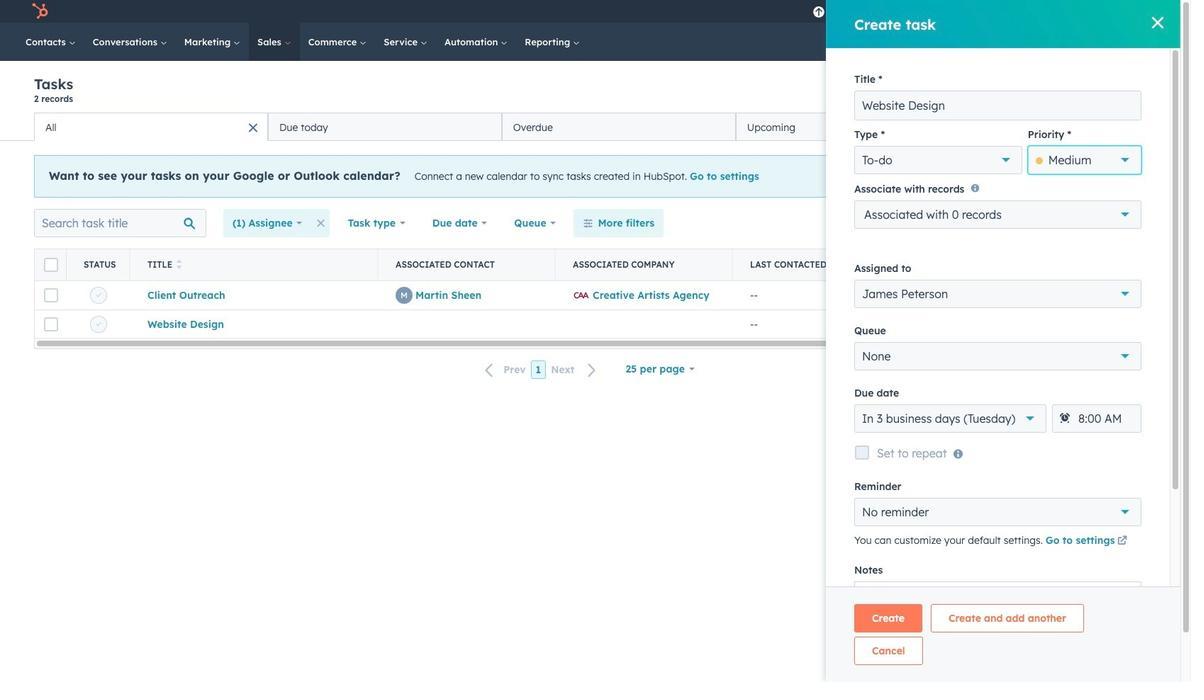 Task type: locate. For each thing, give the bounding box(es) containing it.
Search HubSpot search field
[[981, 30, 1131, 54]]

link opens in a new window image
[[1118, 534, 1127, 551], [1118, 537, 1127, 548]]

tab list
[[34, 113, 970, 141]]

menu
[[806, 0, 1164, 23]]

1 link opens in a new window image from the top
[[1118, 534, 1127, 551]]

alert
[[34, 155, 1147, 198]]

close image
[[1120, 173, 1129, 182]]

None text field
[[854, 91, 1142, 121]]

2 column header from the left
[[67, 250, 130, 281]]

banner
[[34, 75, 1147, 113]]

Search task title search field
[[34, 209, 206, 238]]

james peterson image
[[1016, 5, 1029, 18]]

press to sort. element
[[177, 260, 182, 271]]

3 column header from the left
[[379, 250, 556, 281]]

column header
[[35, 250, 67, 281], [67, 250, 130, 281], [379, 250, 556, 281], [556, 250, 733, 281]]

close image
[[1152, 17, 1164, 28]]

task status: not completed image
[[96, 322, 101, 328]]



Task type: vqa. For each thing, say whether or not it's contained in the screenshot.
HELP icon
no



Task type: describe. For each thing, give the bounding box(es) containing it.
2 link opens in a new window image from the top
[[1118, 537, 1127, 548]]

pagination navigation
[[477, 361, 605, 380]]

task status: not completed image
[[96, 293, 101, 299]]

press to sort. image
[[177, 260, 182, 269]]

HH:MM text field
[[1052, 405, 1142, 433]]

marketplaces image
[[909, 6, 922, 19]]

1 column header from the left
[[35, 250, 67, 281]]

4 column header from the left
[[556, 250, 733, 281]]



